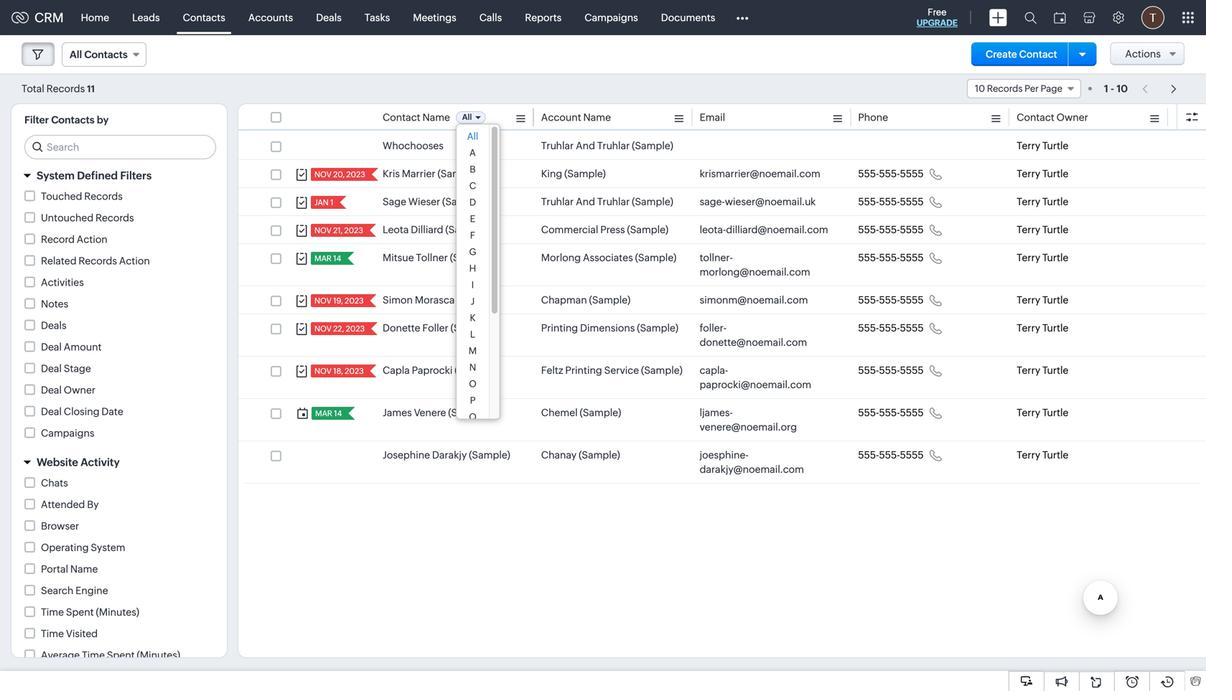 Task type: describe. For each thing, give the bounding box(es) containing it.
mar 14 link for james
[[312, 407, 344, 420]]

2023 for simon
[[345, 297, 364, 306]]

tollner
[[416, 252, 448, 264]]

2023 for capla
[[345, 367, 364, 376]]

deal for deal closing date
[[41, 406, 62, 418]]

contact owner
[[1017, 112, 1089, 123]]

truhlar down king
[[541, 196, 574, 208]]

nov 22, 2023 link
[[311, 322, 366, 335]]

row group containing whochooses
[[238, 132, 1207, 484]]

chanay (sample)
[[541, 450, 620, 461]]

search element
[[1016, 0, 1046, 35]]

account
[[541, 112, 581, 123]]

create menu image
[[990, 9, 1008, 26]]

nov 19, 2023 link
[[311, 294, 365, 307]]

1 vertical spatial printing
[[566, 365, 602, 376]]

22,
[[333, 325, 344, 334]]

1 horizontal spatial 10
[[1117, 83, 1128, 94]]

filters
[[120, 169, 152, 182]]

2 terry turtle from the top
[[1017, 168, 1069, 180]]

chapman
[[541, 294, 587, 306]]

phone
[[859, 112, 888, 123]]

turtle for dilliard@noemail.com
[[1043, 224, 1069, 236]]

donette foller (sample)
[[383, 322, 492, 334]]

date
[[102, 406, 123, 418]]

terry turtle for wieser@noemail.uk
[[1017, 196, 1069, 208]]

search image
[[1025, 11, 1037, 24]]

(sample) inside mitsue tollner (sample) link
[[450, 252, 492, 264]]

contact name
[[383, 112, 450, 123]]

5555 for capla- paprocki@noemail.com
[[900, 365, 924, 376]]

tollner- morlong@noemail.com
[[700, 252, 811, 278]]

a
[[470, 148, 476, 158]]

meetings link
[[402, 0, 468, 35]]

nov 21, 2023
[[315, 226, 363, 235]]

profile image
[[1142, 6, 1165, 29]]

commercial press (sample)
[[541, 224, 669, 236]]

donette
[[383, 322, 421, 334]]

engine
[[76, 585, 108, 597]]

10 records per page
[[975, 83, 1063, 94]]

555-555-5555 for ljames- venere@noemail.org
[[859, 407, 924, 419]]

nov 22, 2023
[[315, 325, 365, 334]]

mar 14 for mitsue tollner (sample)
[[315, 254, 341, 263]]

darakjy
[[432, 450, 467, 461]]

14 for mitsue
[[333, 254, 341, 263]]

p
[[470, 395, 476, 406]]

1 - 10
[[1105, 83, 1128, 94]]

morasca
[[415, 294, 455, 306]]

records for 10
[[987, 83, 1023, 94]]

records for touched
[[84, 191, 123, 202]]

(sample) inside printing dimensions (sample) "link"
[[637, 322, 679, 334]]

jan 1
[[315, 198, 334, 207]]

all for all contacts
[[70, 49, 82, 60]]

g
[[469, 247, 476, 257]]

chapman (sample) link
[[541, 293, 631, 307]]

crm link
[[11, 10, 64, 25]]

printing inside "link"
[[541, 322, 578, 334]]

0 horizontal spatial campaigns
[[41, 428, 94, 439]]

tasks link
[[353, 0, 402, 35]]

5555 for leota-dilliard@noemail.com
[[900, 224, 924, 236]]

deals link
[[305, 0, 353, 35]]

20,
[[333, 170, 345, 179]]

(sample) inside leota dilliard (sample) link
[[446, 224, 487, 236]]

1 horizontal spatial system
[[91, 542, 125, 554]]

wieser@noemail.uk
[[725, 196, 816, 208]]

terry for paprocki@noemail.com
[[1017, 365, 1041, 376]]

1 inside 'link'
[[330, 198, 334, 207]]

(sample) inside sage wieser (sample) link
[[442, 196, 484, 208]]

5555 for ljames- venere@noemail.org
[[900, 407, 924, 419]]

capla paprocki (sample) link
[[383, 363, 496, 378]]

truhlar up king
[[541, 140, 574, 152]]

(sample) inside feltz printing service (sample) link
[[641, 365, 683, 376]]

time visited
[[41, 628, 98, 640]]

create menu element
[[981, 0, 1016, 35]]

king (sample) link
[[541, 167, 606, 181]]

calendar image
[[1054, 12, 1067, 23]]

555-555-5555 for simonm@noemail.com
[[859, 294, 924, 306]]

m
[[469, 346, 477, 357]]

website
[[37, 456, 78, 469]]

0 vertical spatial spent
[[66, 607, 94, 618]]

555-555-5555 for tollner- morlong@noemail.com
[[859, 252, 924, 264]]

1 terry turtle from the top
[[1017, 140, 1069, 152]]

terry turtle for darakjy@noemail.com
[[1017, 450, 1069, 461]]

king
[[541, 168, 563, 180]]

terry turtle for paprocki@noemail.com
[[1017, 365, 1069, 376]]

All Contacts field
[[62, 42, 146, 67]]

terry for dilliard@noemail.com
[[1017, 224, 1041, 236]]

turtle for venere@noemail.org
[[1043, 407, 1069, 419]]

foller- donette@noemail.com link
[[700, 321, 830, 350]]

5555 for joesphine- darakjy@noemail.com
[[900, 450, 924, 461]]

l
[[470, 329, 475, 340]]

10 inside field
[[975, 83, 985, 94]]

paprocki@noemail.com
[[700, 379, 812, 391]]

dilliard@noemail.com
[[726, 224, 829, 236]]

0 vertical spatial deals
[[316, 12, 342, 23]]

chapman (sample)
[[541, 294, 631, 306]]

attended by
[[41, 499, 99, 511]]

contacts inside contacts link
[[183, 12, 225, 23]]

contact inside button
[[1020, 48, 1058, 60]]

home link
[[69, 0, 121, 35]]

activity
[[81, 456, 120, 469]]

activities
[[41, 277, 84, 288]]

sage wieser (sample) link
[[383, 195, 484, 209]]

5555 for simonm@noemail.com
[[900, 294, 924, 306]]

amount
[[64, 341, 102, 353]]

(sample) inside 'donette foller (sample)' link
[[451, 322, 492, 334]]

21,
[[333, 226, 343, 235]]

dimensions
[[580, 322, 635, 334]]

555-555-5555 for sage-wieser@noemail.uk
[[859, 196, 924, 208]]

profile element
[[1133, 0, 1174, 35]]

nov for simon morasca (sample)
[[315, 297, 332, 306]]

morlong associates (sample)
[[541, 252, 677, 264]]

reports link
[[514, 0, 573, 35]]

system inside dropdown button
[[37, 169, 75, 182]]

joesphine- darakjy@noemail.com link
[[700, 448, 830, 477]]

free
[[928, 7, 947, 18]]

14 for james
[[334, 409, 342, 418]]

(sample) inside chapman (sample) link
[[589, 294, 631, 306]]

10 Records Per Page field
[[967, 79, 1082, 98]]

notes
[[41, 298, 68, 310]]

feltz
[[541, 365, 563, 376]]

create contact button
[[972, 42, 1072, 66]]

name for portal name
[[70, 564, 98, 575]]

(sample) inside "commercial press (sample)" 'link'
[[627, 224, 669, 236]]

name for account name
[[584, 112, 611, 123]]

contacts link
[[171, 0, 237, 35]]

terry for darakjy@noemail.com
[[1017, 450, 1041, 461]]

1 vertical spatial (minutes)
[[137, 650, 180, 661]]

deal for deal stage
[[41, 363, 62, 375]]

sage-
[[700, 196, 725, 208]]

truhlar and truhlar (sample) link for whochooses
[[541, 139, 674, 153]]

e
[[470, 214, 476, 224]]

attended
[[41, 499, 85, 511]]

printing dimensions (sample)
[[541, 322, 679, 334]]

11
[[87, 84, 95, 94]]

jan 1 link
[[311, 196, 335, 209]]

capla paprocki (sample)
[[383, 365, 496, 376]]

capla-
[[700, 365, 728, 376]]

average time spent (minutes)
[[41, 650, 180, 661]]

contacts for filter contacts by
[[51, 114, 95, 126]]

2023 for donette
[[346, 325, 365, 334]]

555-555-5555 for leota-dilliard@noemail.com
[[859, 224, 924, 236]]

terry turtle for donette@noemail.com
[[1017, 322, 1069, 334]]

(sample) inside josephine darakjy (sample) link
[[469, 450, 511, 461]]

tasks
[[365, 12, 390, 23]]

terry turtle for venere@noemail.org
[[1017, 407, 1069, 419]]

time for time spent (minutes)
[[41, 607, 64, 618]]



Task type: vqa. For each thing, say whether or not it's contained in the screenshot.


Task type: locate. For each thing, give the bounding box(es) containing it.
mar 14 link for mitsue
[[311, 252, 343, 265]]

0 vertical spatial (minutes)
[[96, 607, 139, 618]]

page
[[1041, 83, 1063, 94]]

8 5555 from the top
[[900, 407, 924, 419]]

mar 14
[[315, 254, 341, 263], [315, 409, 342, 418]]

terry turtle for morlong@noemail.com
[[1017, 252, 1069, 264]]

name down operating system
[[70, 564, 98, 575]]

1 vertical spatial owner
[[64, 385, 96, 396]]

system defined filters button
[[11, 163, 227, 189]]

contact down per at the top right
[[1017, 112, 1055, 123]]

terry for venere@noemail.org
[[1017, 407, 1041, 419]]

nov 19, 2023
[[315, 297, 364, 306]]

4 5555 from the top
[[900, 252, 924, 264]]

whochooses
[[383, 140, 444, 152]]

1 vertical spatial deals
[[41, 320, 66, 331]]

4 terry from the top
[[1017, 224, 1041, 236]]

nov for donette foller (sample)
[[315, 325, 332, 334]]

2023 inside the nov 21, 2023 'link'
[[344, 226, 363, 235]]

related
[[41, 255, 77, 267]]

2023 inside nov 20, 2023 link
[[346, 170, 365, 179]]

4 555-555-5555 from the top
[[859, 252, 924, 264]]

19,
[[333, 297, 343, 306]]

chemel (sample)
[[541, 407, 621, 419]]

website activity
[[37, 456, 120, 469]]

6 terry turtle from the top
[[1017, 294, 1069, 306]]

d
[[470, 197, 476, 208]]

k
[[470, 313, 476, 324]]

and down king (sample) link
[[576, 196, 595, 208]]

records left 11
[[46, 83, 85, 94]]

1 left -
[[1105, 83, 1109, 94]]

records left per at the top right
[[987, 83, 1023, 94]]

4 deal from the top
[[41, 406, 62, 418]]

contacts right leads link
[[183, 12, 225, 23]]

1 right jan
[[330, 198, 334, 207]]

1 vertical spatial spent
[[107, 650, 135, 661]]

5555 for tollner- morlong@noemail.com
[[900, 252, 924, 264]]

turtle for morlong@noemail.com
[[1043, 252, 1069, 264]]

home
[[81, 12, 109, 23]]

records for untouched
[[96, 212, 134, 224]]

contact for contact owner
[[1017, 112, 1055, 123]]

3 terry from the top
[[1017, 196, 1041, 208]]

donette@noemail.com
[[700, 337, 807, 348]]

a b c d e f g h i j k l m n o p q
[[469, 148, 477, 423]]

2023 for kris
[[346, 170, 365, 179]]

3 deal from the top
[[41, 385, 62, 396]]

6 turtle from the top
[[1043, 294, 1069, 306]]

deal down deal stage
[[41, 385, 62, 396]]

records down record action
[[79, 255, 117, 267]]

associates
[[583, 252, 633, 264]]

1 vertical spatial 1
[[330, 198, 334, 207]]

(sample) inside morlong associates (sample) link
[[635, 252, 677, 264]]

owner up closing
[[64, 385, 96, 396]]

account name
[[541, 112, 611, 123]]

7 555-555-5555 from the top
[[859, 365, 924, 376]]

kris marrier (sample)
[[383, 168, 479, 180]]

contacts
[[183, 12, 225, 23], [84, 49, 128, 60], [51, 114, 95, 126]]

1 nov from the top
[[315, 170, 332, 179]]

0 horizontal spatial 10
[[975, 83, 985, 94]]

system up touched
[[37, 169, 75, 182]]

10 right -
[[1117, 83, 1128, 94]]

3 turtle from the top
[[1043, 196, 1069, 208]]

josephine darakjy (sample) link
[[383, 448, 511, 463]]

deal up deal stage
[[41, 341, 62, 353]]

0 vertical spatial truhlar and truhlar (sample)
[[541, 140, 674, 152]]

record action
[[41, 234, 108, 245]]

1 horizontal spatial spent
[[107, 650, 135, 661]]

owner for deal owner
[[64, 385, 96, 396]]

foller-
[[700, 322, 727, 334]]

time up average
[[41, 628, 64, 640]]

all for all
[[462, 113, 472, 122]]

2023 inside nov 18, 2023 link
[[345, 367, 364, 376]]

spent down time spent (minutes)
[[107, 650, 135, 661]]

time for time visited
[[41, 628, 64, 640]]

1 horizontal spatial name
[[423, 112, 450, 123]]

accounts link
[[237, 0, 305, 35]]

contact up "whochooses"
[[383, 112, 421, 123]]

website activity button
[[11, 450, 227, 475]]

touched
[[41, 191, 82, 202]]

feltz printing service (sample)
[[541, 365, 683, 376]]

Other Modules field
[[727, 6, 758, 29]]

0 vertical spatial mar 14
[[315, 254, 341, 263]]

terry for donette@noemail.com
[[1017, 322, 1041, 334]]

8 terry turtle from the top
[[1017, 365, 1069, 376]]

4 turtle from the top
[[1043, 224, 1069, 236]]

6 terry from the top
[[1017, 294, 1041, 306]]

terry turtle for dilliard@noemail.com
[[1017, 224, 1069, 236]]

contacts up 11
[[84, 49, 128, 60]]

2 truhlar and truhlar (sample) link from the top
[[541, 195, 674, 209]]

6 555-555-5555 from the top
[[859, 322, 924, 334]]

0 vertical spatial 14
[[333, 254, 341, 263]]

7 turtle from the top
[[1043, 322, 1069, 334]]

simon
[[383, 294, 413, 306]]

owner down page
[[1057, 112, 1089, 123]]

5 terry turtle from the top
[[1017, 252, 1069, 264]]

calls
[[480, 12, 502, 23]]

2 horizontal spatial name
[[584, 112, 611, 123]]

1 555-555-5555 from the top
[[859, 168, 924, 180]]

paprocki
[[412, 365, 453, 376]]

capla- paprocki@noemail.com link
[[700, 363, 830, 392]]

and for sage wieser (sample)
[[576, 196, 595, 208]]

1 5555 from the top
[[900, 168, 924, 180]]

1 terry from the top
[[1017, 140, 1041, 152]]

3 5555 from the top
[[900, 224, 924, 236]]

morlong@noemail.com
[[700, 266, 811, 278]]

1 horizontal spatial 1
[[1105, 83, 1109, 94]]

untouched records
[[41, 212, 134, 224]]

time down the search
[[41, 607, 64, 618]]

printing right feltz
[[566, 365, 602, 376]]

closing
[[64, 406, 100, 418]]

morlong
[[541, 252, 581, 264]]

all inside field
[[70, 49, 82, 60]]

by
[[97, 114, 109, 126]]

(sample) inside simon morasca (sample) link
[[457, 294, 498, 306]]

5 nov from the top
[[315, 367, 332, 376]]

turtle for donette@noemail.com
[[1043, 322, 1069, 334]]

0 vertical spatial mar 14 link
[[311, 252, 343, 265]]

nov left 18,
[[315, 367, 332, 376]]

row group
[[238, 132, 1207, 484]]

search
[[41, 585, 74, 597]]

truhlar and truhlar (sample) down the account name
[[541, 140, 674, 152]]

2023 right 20,
[[346, 170, 365, 179]]

all up total records 11
[[70, 49, 82, 60]]

0 vertical spatial system
[[37, 169, 75, 182]]

records down defined at top left
[[84, 191, 123, 202]]

action down untouched records
[[119, 255, 150, 267]]

joesphine- darakjy@noemail.com
[[700, 450, 804, 475]]

truhlar and truhlar (sample) link up 'commercial press (sample)'
[[541, 195, 674, 209]]

tollner- morlong@noemail.com link
[[700, 251, 830, 279]]

8 turtle from the top
[[1043, 365, 1069, 376]]

2 truhlar and truhlar (sample) from the top
[[541, 196, 674, 208]]

1 horizontal spatial deals
[[316, 12, 342, 23]]

mar for mitsue tollner (sample)
[[315, 254, 332, 263]]

nov left 22,
[[315, 325, 332, 334]]

name for contact name
[[423, 112, 450, 123]]

5555 for sage-wieser@noemail.uk
[[900, 196, 924, 208]]

0 horizontal spatial owner
[[64, 385, 96, 396]]

nov inside 'link'
[[315, 226, 332, 235]]

7 terry turtle from the top
[[1017, 322, 1069, 334]]

operating system
[[41, 542, 125, 554]]

0 vertical spatial campaigns
[[585, 12, 638, 23]]

contact up per at the top right
[[1020, 48, 1058, 60]]

9 5555 from the top
[[900, 450, 924, 461]]

4 terry turtle from the top
[[1017, 224, 1069, 236]]

truhlar
[[541, 140, 574, 152], [597, 140, 630, 152], [541, 196, 574, 208], [597, 196, 630, 208]]

nov for leota dilliard (sample)
[[315, 226, 332, 235]]

mitsue tollner (sample) link
[[383, 251, 492, 265]]

deal left stage
[[41, 363, 62, 375]]

0 horizontal spatial action
[[77, 234, 108, 245]]

mar 14 down 21,
[[315, 254, 341, 263]]

3 nov from the top
[[315, 297, 332, 306]]

nov for capla paprocki (sample)
[[315, 367, 332, 376]]

1 vertical spatial time
[[41, 628, 64, 640]]

portal
[[41, 564, 68, 575]]

1 vertical spatial mar 14
[[315, 409, 342, 418]]

record
[[41, 234, 75, 245]]

Search text field
[[25, 136, 215, 159]]

deal for deal amount
[[41, 341, 62, 353]]

truhlar and truhlar (sample) for whochooses
[[541, 140, 674, 152]]

mar for james venere (sample)
[[315, 409, 332, 418]]

5 terry from the top
[[1017, 252, 1041, 264]]

1 vertical spatial action
[[119, 255, 150, 267]]

time down visited
[[82, 650, 105, 661]]

deal owner
[[41, 385, 96, 396]]

10 left per at the top right
[[975, 83, 985, 94]]

0 horizontal spatial system
[[37, 169, 75, 182]]

untouched
[[41, 212, 93, 224]]

simon morasca (sample) link
[[383, 293, 498, 307]]

1 vertical spatial campaigns
[[41, 428, 94, 439]]

(sample) inside capla paprocki (sample) link
[[455, 365, 496, 376]]

8 555-555-5555 from the top
[[859, 407, 924, 419]]

sage
[[383, 196, 406, 208]]

filter contacts by
[[24, 114, 109, 126]]

sage-wieser@noemail.uk
[[700, 196, 816, 208]]

0 vertical spatial mar
[[315, 254, 332, 263]]

tollner-
[[700, 252, 733, 264]]

8 terry from the top
[[1017, 365, 1041, 376]]

all up a
[[462, 113, 472, 122]]

0 vertical spatial printing
[[541, 322, 578, 334]]

action up related records action
[[77, 234, 108, 245]]

2 vertical spatial time
[[82, 650, 105, 661]]

venere@noemail.org
[[700, 422, 797, 433]]

filter
[[24, 114, 49, 126]]

logo image
[[11, 12, 29, 23]]

1 vertical spatial all
[[462, 113, 472, 122]]

1 vertical spatial truhlar and truhlar (sample)
[[541, 196, 674, 208]]

2 terry from the top
[[1017, 168, 1041, 180]]

nov for kris marrier (sample)
[[315, 170, 332, 179]]

2023 right 21,
[[344, 226, 363, 235]]

1 deal from the top
[[41, 341, 62, 353]]

0 vertical spatial action
[[77, 234, 108, 245]]

(sample) inside chanay (sample) "link"
[[579, 450, 620, 461]]

2 5555 from the top
[[900, 196, 924, 208]]

0 horizontal spatial all
[[70, 49, 82, 60]]

0 vertical spatial truhlar and truhlar (sample) link
[[541, 139, 674, 153]]

0 vertical spatial 1
[[1105, 83, 1109, 94]]

nov 20, 2023 link
[[311, 168, 367, 181]]

1 truhlar and truhlar (sample) from the top
[[541, 140, 674, 152]]

chemel
[[541, 407, 578, 419]]

(sample) inside king (sample) link
[[565, 168, 606, 180]]

truhlar up the press
[[597, 196, 630, 208]]

7 5555 from the top
[[900, 365, 924, 376]]

deal for deal owner
[[41, 385, 62, 396]]

0 horizontal spatial deals
[[41, 320, 66, 331]]

nov left 19,
[[315, 297, 332, 306]]

2 and from the top
[[576, 196, 595, 208]]

name up "whochooses"
[[423, 112, 450, 123]]

and down the account name
[[576, 140, 595, 152]]

turtle for darakjy@noemail.com
[[1043, 450, 1069, 461]]

3 terry turtle from the top
[[1017, 196, 1069, 208]]

0 vertical spatial all
[[70, 49, 82, 60]]

9 terry turtle from the top
[[1017, 407, 1069, 419]]

nov 21, 2023 link
[[311, 224, 365, 237]]

josephine darakjy (sample)
[[383, 450, 511, 461]]

14 down 21,
[[333, 254, 341, 263]]

records for total
[[46, 83, 85, 94]]

2 deal from the top
[[41, 363, 62, 375]]

mar 14 link down 21,
[[311, 252, 343, 265]]

campaigns down closing
[[41, 428, 94, 439]]

turtle for wieser@noemail.uk
[[1043, 196, 1069, 208]]

2023 right 22,
[[346, 325, 365, 334]]

0 vertical spatial and
[[576, 140, 595, 152]]

contact for contact name
[[383, 112, 421, 123]]

0 vertical spatial time
[[41, 607, 64, 618]]

chanay (sample) link
[[541, 448, 620, 463]]

(sample) inside kris marrier (sample) link
[[438, 168, 479, 180]]

ljames- venere@noemail.org link
[[700, 406, 830, 435]]

press
[[601, 224, 625, 236]]

contacts for all contacts
[[84, 49, 128, 60]]

3 555-555-5555 from the top
[[859, 224, 924, 236]]

7 terry from the top
[[1017, 322, 1041, 334]]

service
[[604, 365, 639, 376]]

printing down chapman
[[541, 322, 578, 334]]

555-555-5555 for joesphine- darakjy@noemail.com
[[859, 450, 924, 461]]

0 horizontal spatial 1
[[330, 198, 334, 207]]

1 and from the top
[[576, 140, 595, 152]]

1 turtle from the top
[[1043, 140, 1069, 152]]

contacts left by
[[51, 114, 95, 126]]

1 horizontal spatial campaigns
[[585, 12, 638, 23]]

mar 14 for james venere (sample)
[[315, 409, 342, 418]]

truhlar and truhlar (sample) for sage wieser (sample)
[[541, 196, 674, 208]]

james venere (sample) link
[[383, 406, 490, 420]]

campaigns right reports at left top
[[585, 12, 638, 23]]

truhlar down the account name
[[597, 140, 630, 152]]

9 555-555-5555 from the top
[[859, 450, 924, 461]]

(minutes)
[[96, 607, 139, 618], [137, 650, 180, 661]]

create
[[986, 48, 1018, 60]]

1 truhlar and truhlar (sample) link from the top
[[541, 139, 674, 153]]

1 horizontal spatial all
[[462, 113, 472, 122]]

contacts inside the all contacts field
[[84, 49, 128, 60]]

dilliard
[[411, 224, 443, 236]]

1 vertical spatial mar
[[315, 409, 332, 418]]

mar down the nov 21, 2023 'link'
[[315, 254, 332, 263]]

system right operating
[[91, 542, 125, 554]]

foller- donette@noemail.com
[[700, 322, 807, 348]]

5 5555 from the top
[[900, 294, 924, 306]]

simon morasca (sample)
[[383, 294, 498, 306]]

1 vertical spatial and
[[576, 196, 595, 208]]

(sample) inside chemel (sample) link
[[580, 407, 621, 419]]

2 turtle from the top
[[1043, 168, 1069, 180]]

1 vertical spatial truhlar and truhlar (sample) link
[[541, 195, 674, 209]]

truhlar and truhlar (sample) link for sage wieser (sample)
[[541, 195, 674, 209]]

9 turtle from the top
[[1043, 407, 1069, 419]]

james venere (sample)
[[383, 407, 490, 419]]

2023 right 19,
[[345, 297, 364, 306]]

and for whochooses
[[576, 140, 595, 152]]

jan
[[315, 198, 329, 207]]

records inside 10 records per page field
[[987, 83, 1023, 94]]

name
[[423, 112, 450, 123], [584, 112, 611, 123], [70, 564, 98, 575]]

1 vertical spatial contacts
[[84, 49, 128, 60]]

joesphine-
[[700, 450, 749, 461]]

turtle for paprocki@noemail.com
[[1043, 365, 1069, 376]]

nov left 21,
[[315, 226, 332, 235]]

10 turtle from the top
[[1043, 450, 1069, 461]]

14
[[333, 254, 341, 263], [334, 409, 342, 418]]

printing dimensions (sample) link
[[541, 321, 679, 335]]

records down touched records
[[96, 212, 134, 224]]

nov 18, 2023
[[315, 367, 364, 376]]

5 turtle from the top
[[1043, 252, 1069, 264]]

5555 for foller- donette@noemail.com
[[900, 322, 924, 334]]

owner for contact owner
[[1057, 112, 1089, 123]]

mar 14 down 18,
[[315, 409, 342, 418]]

0 vertical spatial contacts
[[183, 12, 225, 23]]

1 horizontal spatial owner
[[1057, 112, 1089, 123]]

truhlar and truhlar (sample) link down the account name
[[541, 139, 674, 153]]

total
[[22, 83, 44, 94]]

6 5555 from the top
[[900, 322, 924, 334]]

2023 inside nov 22, 2023 link
[[346, 325, 365, 334]]

1 vertical spatial 14
[[334, 409, 342, 418]]

555-555-5555 for foller- donette@noemail.com
[[859, 322, 924, 334]]

j
[[471, 296, 475, 307]]

(sample) inside james venere (sample) link
[[448, 407, 490, 419]]

14 down 18,
[[334, 409, 342, 418]]

deals left tasks link
[[316, 12, 342, 23]]

5555 for krismarrier@noemail.com
[[900, 168, 924, 180]]

0 vertical spatial owner
[[1057, 112, 1089, 123]]

wieser
[[409, 196, 440, 208]]

krismarrier@noemail.com link
[[700, 167, 821, 181]]

terry for wieser@noemail.uk
[[1017, 196, 1041, 208]]

2023 for leota
[[344, 226, 363, 235]]

2023 inside nov 19, 2023 link
[[345, 297, 364, 306]]

mar down nov 18, 2023 link
[[315, 409, 332, 418]]

10 terry turtle from the top
[[1017, 450, 1069, 461]]

0 horizontal spatial name
[[70, 564, 98, 575]]

2 vertical spatial contacts
[[51, 114, 95, 126]]

deals down notes
[[41, 320, 66, 331]]

records for related
[[79, 255, 117, 267]]

2023 right 18,
[[345, 367, 364, 376]]

10 terry from the top
[[1017, 450, 1041, 461]]

mar 14 link down 18,
[[312, 407, 344, 420]]

spent up visited
[[66, 607, 94, 618]]

5 555-555-5555 from the top
[[859, 294, 924, 306]]

555-555-5555 for krismarrier@noemail.com
[[859, 168, 924, 180]]

9 terry from the top
[[1017, 407, 1041, 419]]

email
[[700, 112, 725, 123]]

nov left 20,
[[315, 170, 332, 179]]

555-555-5555 for capla- paprocki@noemail.com
[[859, 365, 924, 376]]

4 nov from the top
[[315, 325, 332, 334]]

1 vertical spatial system
[[91, 542, 125, 554]]

james
[[383, 407, 412, 419]]

kris
[[383, 168, 400, 180]]

1 vertical spatial mar 14 link
[[312, 407, 344, 420]]

terry for morlong@noemail.com
[[1017, 252, 1041, 264]]

deal down deal owner
[[41, 406, 62, 418]]

0 horizontal spatial spent
[[66, 607, 94, 618]]

1 horizontal spatial action
[[119, 255, 150, 267]]

foller
[[423, 322, 449, 334]]

name right account
[[584, 112, 611, 123]]

portal name
[[41, 564, 98, 575]]

marrier
[[402, 168, 436, 180]]

2 nov from the top
[[315, 226, 332, 235]]

all contacts
[[70, 49, 128, 60]]

2 555-555-5555 from the top
[[859, 196, 924, 208]]

truhlar and truhlar (sample) up 'commercial press (sample)'
[[541, 196, 674, 208]]



